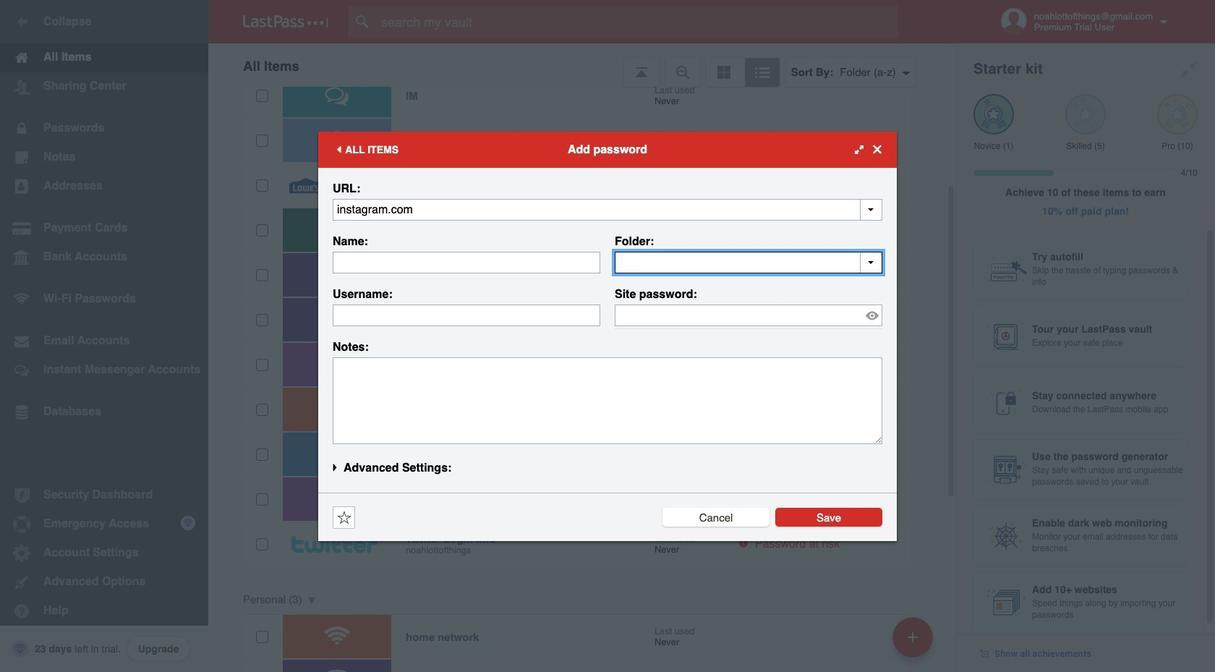 Task type: locate. For each thing, give the bounding box(es) containing it.
dialog
[[318, 131, 897, 541]]

None text field
[[333, 252, 601, 273], [333, 304, 601, 326], [333, 357, 883, 444], [333, 252, 601, 273], [333, 304, 601, 326], [333, 357, 883, 444]]

main navigation navigation
[[0, 0, 208, 672]]

None text field
[[333, 199, 883, 220], [615, 252, 883, 273], [333, 199, 883, 220], [615, 252, 883, 273]]

new item image
[[908, 632, 918, 642]]

None password field
[[615, 304, 883, 326]]

new item navigation
[[888, 613, 942, 672]]



Task type: vqa. For each thing, say whether or not it's contained in the screenshot.
caret right ICON on the left of the page
no



Task type: describe. For each thing, give the bounding box(es) containing it.
search my vault text field
[[349, 6, 927, 38]]

lastpass image
[[243, 15, 329, 28]]

vault options navigation
[[208, 43, 957, 87]]

Search search field
[[349, 6, 927, 38]]



